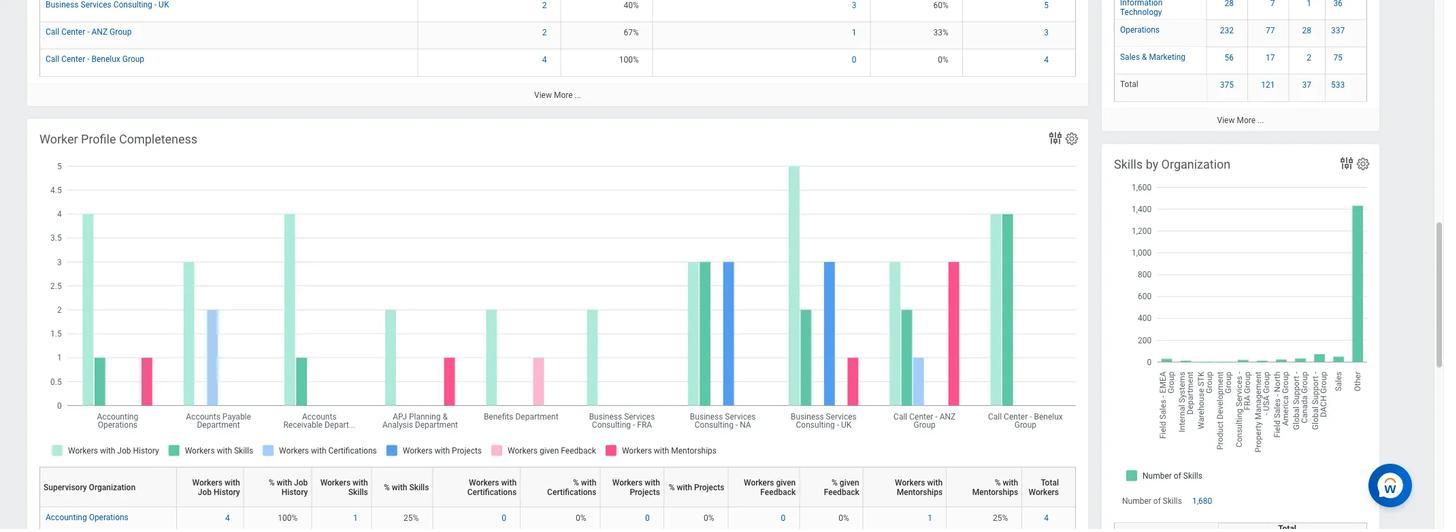 Task type: describe. For each thing, give the bounding box(es) containing it.
history for workers with job history
[[214, 488, 240, 498]]

533
[[1332, 80, 1346, 90]]

375
[[1221, 80, 1235, 90]]

% for % with skills
[[384, 483, 390, 493]]

% with certifications
[[548, 479, 597, 498]]

group for call center - benelux group
[[122, 54, 144, 64]]

% with job history button
[[248, 463, 317, 513]]

121
[[1262, 80, 1276, 90]]

worker profile completeness element
[[27, 120, 1089, 530]]

call for call center - benelux group
[[46, 54, 59, 64]]

workers for certifications
[[469, 479, 499, 488]]

given for workers given feedback
[[777, 479, 796, 488]]

projects for % with projects
[[695, 483, 725, 493]]

sales & marketing link
[[1121, 50, 1186, 62]]

77 button
[[1267, 25, 1278, 36]]

0% down '% with certifications' on the left bottom
[[576, 514, 587, 524]]

workers with certifications button
[[437, 463, 526, 513]]

33% button
[[934, 27, 951, 38]]

1 25% button from the left
[[404, 513, 421, 524]]

view more ... link for 56
[[1102, 109, 1380, 131]]

mentorships for %
[[973, 488, 1019, 498]]

with for workers with skills
[[353, 479, 368, 488]]

completeness
[[119, 133, 198, 147]]

2 inside worker skills band element
[[1308, 53, 1312, 63]]

100% for 0
[[619, 55, 639, 65]]

history for % with job history
[[282, 488, 308, 498]]

0 inside worker skills snapshot element
[[852, 55, 857, 65]]

center for anz
[[61, 27, 85, 37]]

% with projects
[[669, 483, 725, 493]]

by
[[1146, 158, 1159, 172]]

job for % with job history
[[294, 479, 308, 488]]

view more ... for 56
[[1218, 116, 1265, 125]]

supervisory organization button
[[44, 463, 182, 513]]

with for workers with mentorships
[[928, 479, 943, 488]]

worker
[[39, 133, 78, 147]]

0% down % given feedback
[[839, 514, 850, 524]]

supervisory
[[44, 483, 87, 493]]

75
[[1334, 53, 1343, 63]]

workers with mentorships button
[[867, 463, 952, 513]]

- for benelux
[[87, 54, 90, 64]]

33%
[[934, 28, 949, 37]]

0 horizontal spatial 3
[[852, 1, 857, 10]]

56 button
[[1225, 52, 1237, 63]]

sales
[[1121, 52, 1141, 62]]

marketing
[[1150, 52, 1186, 62]]

workers for projects
[[613, 479, 643, 488]]

view more ... link for 4
[[27, 84, 1089, 106]]

total for total workers
[[1042, 479, 1060, 488]]

worker profile completeness
[[39, 133, 198, 147]]

skills for number of skills
[[1164, 497, 1183, 507]]

supervisory organization
[[44, 483, 136, 493]]

workers with projects button
[[604, 468, 669, 517]]

% for % with mentorships
[[995, 479, 1001, 488]]

workers with job history
[[192, 479, 240, 498]]

% for % with certifications
[[573, 479, 579, 488]]

0% inside worker skills snapshot element
[[939, 55, 949, 65]]

% with projects button
[[668, 468, 734, 517]]

workers for skills
[[320, 479, 351, 488]]

&
[[1143, 52, 1148, 62]]

28 button
[[1303, 25, 1314, 36]]

mentorships for workers
[[897, 488, 943, 498]]

with for % with projects
[[677, 483, 693, 493]]

more for 56
[[1238, 116, 1256, 125]]

information
[[1121, 0, 1163, 7]]

60% button
[[934, 0, 951, 11]]

accounting operations
[[46, 513, 129, 523]]

group for call center - anz group
[[110, 27, 132, 37]]

121 button
[[1262, 80, 1278, 91]]

% with skills
[[384, 483, 429, 493]]

% with certifications button
[[524, 463, 606, 513]]

worker skills band element
[[1102, 0, 1380, 131]]

skills by organization
[[1115, 158, 1231, 172]]

skills for % with skills
[[410, 483, 429, 493]]

17
[[1267, 53, 1276, 63]]

skills left the by
[[1115, 158, 1143, 172]]

232
[[1221, 26, 1235, 35]]

25% for 2nd 25% button from right
[[404, 514, 419, 524]]

workers with skills button
[[316, 463, 377, 513]]

workers with job history button
[[181, 468, 249, 517]]

67%
[[624, 28, 639, 37]]

with for % with skills
[[392, 483, 408, 493]]

77
[[1267, 26, 1276, 35]]

total element
[[1121, 77, 1139, 89]]

given for % given feedback
[[840, 479, 860, 488]]

with for % with job history
[[277, 479, 292, 488]]

sales & marketing
[[1121, 52, 1186, 62]]

total workers
[[1029, 479, 1060, 498]]

40% button
[[624, 0, 641, 11]]

call center - benelux group link
[[46, 52, 144, 64]]

call for call center - anz group
[[46, 27, 59, 37]]

configure and view chart data image
[[1339, 156, 1356, 172]]

job for workers with job history
[[198, 488, 212, 498]]

workers for feedback
[[744, 479, 775, 488]]

56
[[1225, 53, 1235, 63]]

information technology
[[1121, 0, 1163, 17]]

feedback for %
[[824, 488, 860, 498]]

workers with certifications
[[468, 479, 517, 498]]

accounting operations link
[[46, 511, 129, 523]]

1 for 25%
[[353, 514, 358, 524]]

total workers button
[[1026, 479, 1060, 498]]

1,680 button
[[1193, 496, 1215, 507]]

with for workers with projects
[[645, 479, 660, 488]]

workers with projects
[[613, 479, 660, 498]]



Task type: locate. For each thing, give the bounding box(es) containing it.
with for workers with job history
[[225, 479, 240, 488]]

with inside workers with mentorships
[[928, 479, 943, 488]]

100% down % with job history
[[278, 514, 298, 524]]

worker skills snapshot element
[[27, 0, 1089, 106]]

100% for 1
[[278, 514, 298, 524]]

100% down 67%
[[619, 55, 639, 65]]

1 button for 33%
[[852, 27, 859, 38]]

skills left workers with certifications button
[[410, 483, 429, 493]]

with right workers with skills button
[[392, 483, 408, 493]]

2 given from the left
[[840, 479, 860, 488]]

2 history from the left
[[282, 488, 308, 498]]

1 vertical spatial 3 button
[[1045, 27, 1051, 38]]

1 vertical spatial center
[[61, 54, 85, 64]]

1 certifications from the left
[[468, 488, 517, 498]]

25% button down % with skills
[[404, 513, 421, 524]]

projects for workers with projects
[[630, 488, 660, 498]]

group
[[110, 27, 132, 37], [122, 54, 144, 64]]

view more ...
[[535, 90, 582, 100], [1218, 116, 1265, 125]]

5
[[1045, 1, 1049, 10]]

total
[[1121, 80, 1139, 89], [1042, 479, 1060, 488]]

0 vertical spatial 3 button
[[852, 0, 859, 11]]

1 vertical spatial view more ... link
[[1102, 109, 1380, 131]]

with inside 'workers with skills'
[[353, 479, 368, 488]]

0%
[[939, 55, 949, 65], [576, 514, 587, 524], [704, 514, 715, 524], [839, 514, 850, 524]]

0 horizontal spatial ...
[[575, 90, 582, 100]]

number of skills
[[1123, 497, 1183, 507]]

with inside workers with job history
[[225, 479, 240, 488]]

0 horizontal spatial 1 button
[[353, 513, 360, 524]]

call down call center - anz group
[[46, 54, 59, 64]]

given left workers with mentorships button
[[840, 479, 860, 488]]

375 button
[[1221, 80, 1237, 91]]

group right anz
[[110, 27, 132, 37]]

operations link
[[1121, 22, 1160, 35]]

0 horizontal spatial organization
[[89, 483, 136, 493]]

more inside worker skills snapshot element
[[554, 90, 573, 100]]

% right the workers given feedback
[[832, 479, 838, 488]]

feedback left workers with mentorships button
[[824, 488, 860, 498]]

history
[[214, 488, 240, 498], [282, 488, 308, 498]]

- left benelux
[[87, 54, 90, 64]]

37 button
[[1303, 80, 1314, 91]]

1 vertical spatial ...
[[1258, 116, 1265, 125]]

337
[[1332, 26, 1346, 35]]

1 horizontal spatial view
[[1218, 116, 1236, 125]]

with left 'workers with skills'
[[277, 479, 292, 488]]

view for 56
[[1218, 116, 1236, 125]]

2 vertical spatial 2
[[1308, 53, 1312, 63]]

more
[[554, 90, 573, 100], [1238, 116, 1256, 125]]

with inside workers with certifications
[[501, 479, 517, 488]]

feedback
[[761, 488, 796, 498], [824, 488, 860, 498]]

more for 4
[[554, 90, 573, 100]]

... inside worker skills snapshot element
[[575, 90, 582, 100]]

1 vertical spatial 3
[[1045, 28, 1049, 37]]

0 vertical spatial 100%
[[619, 55, 639, 65]]

0 vertical spatial ...
[[575, 90, 582, 100]]

history left 'workers with skills'
[[282, 488, 308, 498]]

2 center from the top
[[61, 54, 85, 64]]

call center - anz group
[[46, 27, 132, 37]]

mentorships
[[897, 488, 943, 498], [973, 488, 1019, 498]]

1 horizontal spatial 100%
[[619, 55, 639, 65]]

0 vertical spatial 3
[[852, 1, 857, 10]]

1 horizontal spatial 100% button
[[619, 54, 641, 65]]

with right workers with projects button
[[677, 483, 693, 493]]

2 mentorships from the left
[[973, 488, 1019, 498]]

1 horizontal spatial certifications
[[548, 488, 597, 498]]

with left % with skills
[[353, 479, 368, 488]]

group inside call center - benelux group link
[[122, 54, 144, 64]]

call center - anz group link
[[46, 24, 132, 37]]

4 button
[[542, 54, 549, 65], [1045, 54, 1051, 65], [225, 513, 232, 524], [1045, 513, 1051, 524]]

skills right of at the right of page
[[1164, 497, 1183, 507]]

0 vertical spatial center
[[61, 27, 85, 37]]

1 center from the top
[[61, 27, 85, 37]]

0 vertical spatial group
[[110, 27, 132, 37]]

organization right the by
[[1162, 158, 1231, 172]]

1 horizontal spatial view more ... link
[[1102, 109, 1380, 131]]

% inside % given feedback
[[832, 479, 838, 488]]

with inside '% with certifications'
[[581, 479, 597, 488]]

75 button
[[1334, 52, 1345, 63]]

projects inside workers with projects
[[630, 488, 660, 498]]

total right % with mentorships
[[1042, 479, 1060, 488]]

center for benelux
[[61, 54, 85, 64]]

workers with mentorships
[[895, 479, 943, 498]]

1 button
[[852, 27, 859, 38], [353, 513, 360, 524], [928, 513, 935, 524]]

benelux
[[92, 54, 120, 64]]

0% down 33% button
[[939, 55, 949, 65]]

337 button
[[1332, 25, 1348, 36]]

more inside worker skills band element
[[1238, 116, 1256, 125]]

0 vertical spatial -
[[87, 27, 90, 37]]

workers for mentorships
[[895, 479, 926, 488]]

0 horizontal spatial 100%
[[278, 514, 298, 524]]

100% inside worker profile completeness element
[[278, 514, 298, 524]]

1 vertical spatial group
[[122, 54, 144, 64]]

with inside % with job history
[[277, 479, 292, 488]]

2 for 67%
[[542, 28, 547, 37]]

0 horizontal spatial history
[[214, 488, 240, 498]]

0% button down % with projects
[[704, 513, 717, 524]]

2 25% from the left
[[993, 514, 1009, 524]]

% inside % with mentorships
[[995, 479, 1001, 488]]

0 horizontal spatial view
[[535, 90, 552, 100]]

% left total workers button
[[995, 479, 1001, 488]]

1 horizontal spatial operations
[[1121, 25, 1160, 35]]

0 horizontal spatial 1
[[353, 514, 358, 524]]

2 button for 40%
[[542, 0, 549, 11]]

1 vertical spatial -
[[87, 54, 90, 64]]

1 horizontal spatial view more ...
[[1218, 116, 1265, 125]]

view more ... link
[[27, 84, 1089, 106], [1102, 109, 1380, 131]]

25% for 2nd 25% button from left
[[993, 514, 1009, 524]]

0 button
[[852, 54, 859, 65], [502, 513, 509, 524], [646, 513, 652, 524], [781, 513, 788, 524]]

view more ... inside worker skills snapshot element
[[535, 90, 582, 100]]

2 for 40%
[[542, 1, 547, 10]]

0 horizontal spatial operations
[[89, 513, 129, 523]]

1 given from the left
[[777, 479, 796, 488]]

configure and view chart data image
[[1048, 131, 1064, 147]]

0 vertical spatial more
[[554, 90, 573, 100]]

job inside % with job history
[[294, 479, 308, 488]]

% right workers with job history
[[269, 479, 275, 488]]

1 horizontal spatial 25%
[[993, 514, 1009, 524]]

- for anz
[[87, 27, 90, 37]]

2 button
[[542, 0, 549, 11], [542, 27, 549, 38], [1308, 52, 1314, 63]]

1 button for 25%
[[353, 513, 360, 524]]

100% button down % with job history
[[278, 513, 300, 524]]

25% button down % with mentorships
[[993, 513, 1011, 524]]

0 vertical spatial organization
[[1162, 158, 1231, 172]]

with inside % with mentorships
[[1003, 479, 1019, 488]]

0
[[852, 55, 857, 65], [502, 514, 507, 524], [646, 514, 650, 524], [781, 514, 786, 524]]

1 horizontal spatial mentorships
[[973, 488, 1019, 498]]

0% button inside worker skills snapshot element
[[939, 54, 951, 65]]

with left % with certifications button
[[501, 479, 517, 488]]

configure worker profile completeness image
[[1065, 132, 1080, 147]]

0 vertical spatial total
[[1121, 80, 1139, 89]]

4
[[542, 55, 547, 65], [1045, 55, 1049, 65], [225, 514, 230, 524], [1045, 514, 1049, 524]]

with for workers with certifications
[[501, 479, 517, 488]]

533 button
[[1332, 80, 1348, 91]]

% with mentorships
[[973, 479, 1019, 498]]

view
[[535, 90, 552, 100], [1218, 116, 1236, 125]]

1 inside worker skills snapshot element
[[852, 28, 857, 37]]

accounting
[[46, 513, 87, 523]]

skills for workers with skills
[[349, 488, 368, 498]]

1 vertical spatial total
[[1042, 479, 1060, 488]]

28
[[1303, 26, 1312, 35]]

1 horizontal spatial 25% button
[[993, 513, 1011, 524]]

view more ... inside worker skills band element
[[1218, 116, 1265, 125]]

feedback for workers
[[761, 488, 796, 498]]

workers for job
[[192, 479, 223, 488]]

0 horizontal spatial 100% button
[[278, 513, 300, 524]]

0 horizontal spatial job
[[198, 488, 212, 498]]

1 25% from the left
[[404, 514, 419, 524]]

0 horizontal spatial projects
[[630, 488, 660, 498]]

1 vertical spatial view more ...
[[1218, 116, 1265, 125]]

skills left % with skills
[[349, 488, 368, 498]]

1 horizontal spatial total
[[1121, 80, 1139, 89]]

% with mentorships button
[[951, 463, 1028, 513]]

information technology link
[[1121, 0, 1163, 17]]

1 vertical spatial 100%
[[278, 514, 298, 524]]

workers inside workers with projects
[[613, 479, 643, 488]]

0 vertical spatial 100% button
[[619, 54, 641, 65]]

workers with skills
[[320, 479, 368, 498]]

1 horizontal spatial projects
[[695, 483, 725, 493]]

1 horizontal spatial given
[[840, 479, 860, 488]]

% with job history
[[269, 479, 308, 498]]

0 vertical spatial view
[[535, 90, 552, 100]]

1 horizontal spatial organization
[[1162, 158, 1231, 172]]

1 history from the left
[[214, 488, 240, 498]]

call inside call center - anz group link
[[46, 27, 59, 37]]

workers inside workers with job history
[[192, 479, 223, 488]]

view inside worker skills snapshot element
[[535, 90, 552, 100]]

operations inside worker skills band element
[[1121, 25, 1160, 35]]

40%
[[624, 1, 639, 10]]

center down call center - anz group
[[61, 54, 85, 64]]

operations inside accounting operations link
[[89, 513, 129, 523]]

of
[[1154, 497, 1162, 507]]

group right benelux
[[122, 54, 144, 64]]

center
[[61, 27, 85, 37], [61, 54, 85, 64]]

configure skills by organization image
[[1356, 157, 1371, 172]]

view for 4
[[535, 90, 552, 100]]

1 horizontal spatial 3 button
[[1045, 27, 1051, 38]]

100% button
[[619, 54, 641, 65], [278, 513, 300, 524]]

workers given feedback button
[[732, 468, 805, 517]]

1 mentorships from the left
[[897, 488, 943, 498]]

0% button down '% with certifications' on the left bottom
[[576, 513, 589, 524]]

2 horizontal spatial 1 button
[[928, 513, 935, 524]]

... for 4
[[575, 90, 582, 100]]

25% button
[[404, 513, 421, 524], [993, 513, 1011, 524]]

% for % with projects
[[669, 483, 675, 493]]

0% down % with projects
[[704, 514, 715, 524]]

0 horizontal spatial view more ...
[[535, 90, 582, 100]]

17 button
[[1267, 52, 1278, 63]]

total down sales
[[1121, 80, 1139, 89]]

1 call from the top
[[46, 27, 59, 37]]

1 vertical spatial organization
[[89, 483, 136, 493]]

with inside workers with projects
[[645, 479, 660, 488]]

100% button down 67%
[[619, 54, 641, 65]]

37
[[1303, 80, 1312, 90]]

anz
[[92, 27, 108, 37]]

0 horizontal spatial mentorships
[[897, 488, 943, 498]]

3
[[852, 1, 857, 10], [1045, 28, 1049, 37]]

0 horizontal spatial 25%
[[404, 514, 419, 524]]

... inside worker skills band element
[[1258, 116, 1265, 125]]

with left total workers button
[[1003, 479, 1019, 488]]

1,680
[[1193, 497, 1213, 507]]

2 button for 67%
[[542, 27, 549, 38]]

0 horizontal spatial view more ... link
[[27, 84, 1089, 106]]

feedback left % given feedback button
[[761, 488, 796, 498]]

workers inside the workers given feedback
[[744, 479, 775, 488]]

1 - from the top
[[87, 27, 90, 37]]

1 horizontal spatial history
[[282, 488, 308, 498]]

2 feedback from the left
[[824, 488, 860, 498]]

mentorships inside button
[[973, 488, 1019, 498]]

call left anz
[[46, 27, 59, 37]]

1 horizontal spatial 1 button
[[852, 27, 859, 38]]

0 vertical spatial 2 button
[[542, 0, 549, 11]]

25% down % with mentorships
[[993, 514, 1009, 524]]

0 horizontal spatial total
[[1042, 479, 1060, 488]]

25% down % with skills
[[404, 514, 419, 524]]

0% button down % given feedback
[[839, 513, 852, 524]]

1 horizontal spatial 1
[[852, 28, 857, 37]]

100% inside worker skills snapshot element
[[619, 55, 639, 65]]

call center - benelux group
[[46, 54, 144, 64]]

2 - from the top
[[87, 54, 90, 64]]

0 horizontal spatial certifications
[[468, 488, 517, 498]]

1 vertical spatial operations
[[89, 513, 129, 523]]

number
[[1123, 497, 1152, 507]]

workers inside 'workers with skills'
[[320, 479, 351, 488]]

workers
[[192, 479, 223, 488], [320, 479, 351, 488], [469, 479, 499, 488], [613, 479, 643, 488], [744, 479, 775, 488], [895, 479, 926, 488], [1029, 488, 1060, 498]]

1 horizontal spatial 3
[[1045, 28, 1049, 37]]

certifications for %
[[548, 488, 597, 498]]

1 vertical spatial call
[[46, 54, 59, 64]]

organization inside button
[[89, 483, 136, 493]]

workers given feedback
[[744, 479, 796, 498]]

job inside workers with job history
[[198, 488, 212, 498]]

certifications for workers
[[468, 488, 517, 498]]

given inside the workers given feedback
[[777, 479, 796, 488]]

1 vertical spatial view
[[1218, 116, 1236, 125]]

% inside % with job history
[[269, 479, 275, 488]]

call
[[46, 27, 59, 37], [46, 54, 59, 64]]

- left anz
[[87, 27, 90, 37]]

0 horizontal spatial 3 button
[[852, 0, 859, 11]]

given
[[777, 479, 796, 488], [840, 479, 860, 488]]

0 horizontal spatial feedback
[[761, 488, 796, 498]]

67% button
[[624, 27, 641, 38]]

0 horizontal spatial 25% button
[[404, 513, 421, 524]]

100% button for 1
[[278, 513, 300, 524]]

total for the total element
[[1121, 80, 1139, 89]]

1 horizontal spatial feedback
[[824, 488, 860, 498]]

skills inside 'workers with skills'
[[349, 488, 368, 498]]

workers inside workers with mentorships
[[895, 479, 926, 488]]

1 vertical spatial 2 button
[[542, 27, 549, 38]]

feedback inside the workers given feedback
[[761, 488, 796, 498]]

0 vertical spatial view more ... link
[[27, 84, 1089, 106]]

1 vertical spatial 100% button
[[278, 513, 300, 524]]

% with skills button
[[376, 468, 438, 517]]

% for % given feedback
[[832, 479, 838, 488]]

operations down technology
[[1121, 25, 1160, 35]]

1 for 33%
[[852, 28, 857, 37]]

232 button
[[1221, 25, 1237, 36]]

profile
[[81, 133, 116, 147]]

2 25% button from the left
[[993, 513, 1011, 524]]

skills by organization element
[[1102, 145, 1380, 530]]

2 call from the top
[[46, 54, 59, 64]]

% right workers with projects
[[669, 483, 675, 493]]

call inside call center - benelux group link
[[46, 54, 59, 64]]

100% button for 0
[[619, 54, 641, 65]]

technology
[[1121, 7, 1163, 17]]

organization up accounting operations link
[[89, 483, 136, 493]]

0 horizontal spatial given
[[777, 479, 796, 488]]

2 vertical spatial 2 button
[[1308, 52, 1314, 63]]

history inside workers with job history
[[214, 488, 240, 498]]

% given feedback
[[824, 479, 860, 498]]

group inside call center - anz group link
[[110, 27, 132, 37]]

0 vertical spatial 2
[[542, 1, 547, 10]]

1 horizontal spatial ...
[[1258, 116, 1265, 125]]

operations down supervisory organization button
[[89, 513, 129, 523]]

0 horizontal spatial more
[[554, 90, 573, 100]]

with left % with projects
[[645, 479, 660, 488]]

1 vertical spatial 2
[[542, 28, 547, 37]]

% for % with job history
[[269, 479, 275, 488]]

total inside worker skills band element
[[1121, 80, 1139, 89]]

% left workers with projects
[[573, 479, 579, 488]]

with left workers with projects
[[581, 479, 597, 488]]

center left anz
[[61, 27, 85, 37]]

1 horizontal spatial job
[[294, 479, 308, 488]]

% right workers with skills button
[[384, 483, 390, 493]]

operations
[[1121, 25, 1160, 35], [89, 513, 129, 523]]

with left % with mentorships button
[[928, 479, 943, 488]]

workers inside workers with certifications
[[469, 479, 499, 488]]

history inside % with job history
[[282, 488, 308, 498]]

0 vertical spatial view more ...
[[535, 90, 582, 100]]

total inside total workers
[[1042, 479, 1060, 488]]

mentorships inside workers with mentorships
[[897, 488, 943, 498]]

... for 56
[[1258, 116, 1265, 125]]

0% button down 33% button
[[939, 54, 951, 65]]

with left % with job history button
[[225, 479, 240, 488]]

projects left % with projects
[[630, 488, 660, 498]]

5 button
[[1045, 0, 1051, 11]]

0 vertical spatial call
[[46, 27, 59, 37]]

1 vertical spatial more
[[1238, 116, 1256, 125]]

3 button
[[852, 0, 859, 11], [1045, 27, 1051, 38]]

with for % with mentorships
[[1003, 479, 1019, 488]]

view inside worker skills band element
[[1218, 116, 1236, 125]]

with for % with certifications
[[581, 479, 597, 488]]

view more ... for 4
[[535, 90, 582, 100]]

given left % given feedback button
[[777, 479, 796, 488]]

history left % with job history button
[[214, 488, 240, 498]]

2 horizontal spatial 1
[[928, 514, 933, 524]]

given inside % given feedback
[[840, 479, 860, 488]]

60%
[[934, 1, 949, 10]]

2 certifications from the left
[[548, 488, 597, 498]]

% inside '% with certifications'
[[573, 479, 579, 488]]

-
[[87, 27, 90, 37], [87, 54, 90, 64]]

1 feedback from the left
[[761, 488, 796, 498]]

1 horizontal spatial more
[[1238, 116, 1256, 125]]

0 vertical spatial operations
[[1121, 25, 1160, 35]]

1
[[852, 28, 857, 37], [353, 514, 358, 524], [928, 514, 933, 524]]

% given feedback button
[[804, 463, 869, 513]]

projects left workers given feedback button
[[695, 483, 725, 493]]



Task type: vqa. For each thing, say whether or not it's contained in the screenshot.
row containing Beth Liu
no



